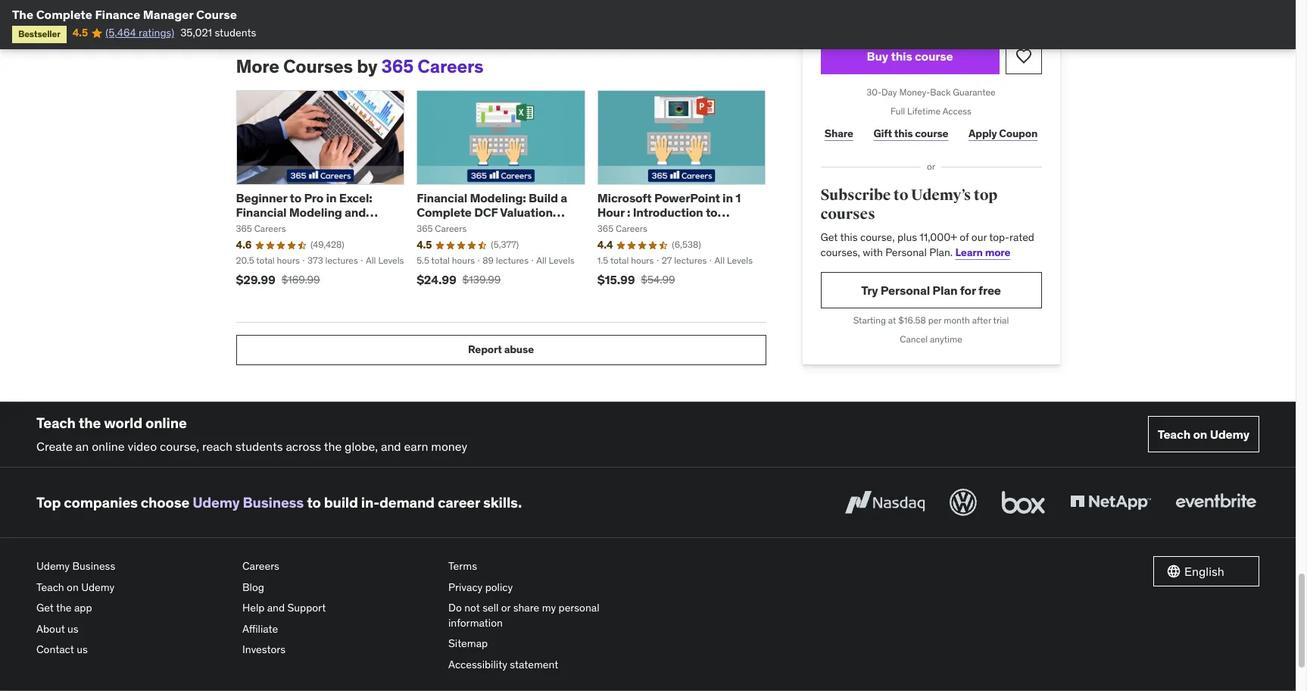 Task type: vqa. For each thing, say whether or not it's contained in the screenshot.


Task type: describe. For each thing, give the bounding box(es) containing it.
27 lectures
[[662, 255, 707, 266]]

all for microsoft powerpoint in 1 hour : introduction to powerpoint
[[715, 255, 725, 266]]

89 lectures
[[483, 255, 529, 266]]

or inside the terms privacy policy do not sell or share my personal information sitemap accessibility statement
[[501, 601, 511, 615]]

careers inside careers blog help and support affiliate investors
[[242, 559, 280, 573]]

to inside microsoft powerpoint in 1 hour : introduction to powerpoint
[[706, 205, 718, 220]]

0 vertical spatial the
[[79, 414, 101, 432]]

top companies choose udemy business to build in-demand career skills.
[[36, 493, 522, 511]]

skills.
[[483, 493, 522, 511]]

choose
[[141, 493, 190, 511]]

0 vertical spatial on
[[1194, 426, 1208, 442]]

(6,538)
[[672, 239, 701, 250]]

of
[[960, 230, 969, 244]]

share
[[825, 126, 854, 140]]

starting
[[854, 315, 886, 326]]

total for $15.99
[[611, 255, 629, 266]]

0 vertical spatial powerpoint
[[655, 190, 720, 205]]

coupon
[[1000, 126, 1038, 140]]

our
[[972, 230, 987, 244]]

statement
[[510, 658, 559, 671]]

373
[[308, 255, 323, 266]]

volkswagen image
[[947, 486, 980, 519]]

business inside udemy business teach on udemy get the app about us contact us
[[72, 559, 115, 573]]

trial
[[994, 315, 1010, 326]]

modeling
[[289, 205, 342, 220]]

full
[[891, 105, 906, 117]]

all levels for microsoft powerpoint in 1 hour : introduction to powerpoint
[[715, 255, 753, 266]]

starting at $16.58 per month after trial cancel anytime
[[854, 315, 1010, 345]]

11,000+
[[920, 230, 958, 244]]

for
[[961, 282, 976, 297]]

subscribe to udemy's top courses
[[821, 185, 998, 224]]

$16.58
[[899, 315, 927, 326]]

4.6
[[236, 238, 252, 252]]

1 vertical spatial online
[[92, 438, 125, 454]]

4.4
[[598, 238, 613, 252]]

excel:
[[339, 190, 372, 205]]

modeling:
[[470, 190, 526, 205]]

reach
[[202, 438, 233, 454]]

the
[[12, 7, 33, 22]]

teach for on
[[1158, 426, 1191, 442]]

manager
[[143, 7, 194, 22]]

my
[[542, 601, 556, 615]]

back
[[931, 87, 951, 98]]

udemy up eventbrite image
[[1211, 426, 1250, 442]]

lifetime
[[908, 105, 941, 117]]

gift this course
[[874, 126, 949, 140]]

earn
[[404, 438, 428, 454]]

financial modeling: build a complete dcf valuation model link
[[417, 190, 568, 234]]

nasdaq image
[[842, 486, 929, 519]]

1 vertical spatial personal
[[881, 282, 930, 297]]

support
[[288, 601, 326, 615]]

create
[[36, 438, 73, 454]]

an
[[76, 438, 89, 454]]

course, inside get this course, plus 11,000+ of our top-rated courses, with personal plan.
[[861, 230, 895, 244]]

teach on udemy
[[1158, 426, 1250, 442]]

valuation inside financial modeling: build a complete dcf valuation model
[[500, 205, 553, 220]]

0 vertical spatial or
[[927, 161, 936, 172]]

share
[[513, 601, 540, 615]]

beginner to pro in excel: financial modeling and valuation
[[236, 190, 372, 234]]

guarantee
[[953, 87, 996, 98]]

levels for microsoft powerpoint in 1 hour : introduction to powerpoint
[[727, 255, 753, 266]]

money
[[431, 438, 468, 454]]

all levels for financial modeling: build a complete dcf valuation model
[[537, 255, 575, 266]]

0 horizontal spatial complete
[[36, 7, 92, 22]]

35,021
[[180, 26, 212, 40]]

microsoft powerpoint in 1 hour : introduction to powerpoint link
[[598, 190, 741, 234]]

build
[[529, 190, 558, 205]]

365 right by
[[381, 55, 414, 78]]

companies
[[64, 493, 138, 511]]

$15.99 $54.99
[[598, 272, 675, 287]]

levels for beginner to pro in excel: financial modeling and valuation
[[378, 255, 404, 266]]

course
[[196, 7, 237, 22]]

top-
[[990, 230, 1010, 244]]

buy this course
[[867, 48, 954, 63]]

buy
[[867, 48, 889, 63]]

career
[[438, 493, 480, 511]]

by
[[357, 55, 378, 78]]

1 vertical spatial udemy business link
[[36, 556, 230, 577]]

365 careers for financial
[[236, 223, 286, 234]]

more
[[986, 245, 1011, 259]]

course for buy this course
[[915, 48, 954, 63]]

careers for beginner to pro in excel: financial modeling and valuation
[[254, 223, 286, 234]]

0 vertical spatial us
[[68, 622, 79, 636]]

investors
[[242, 643, 286, 656]]

do not sell or share my personal information button
[[449, 598, 643, 634]]

terms link
[[449, 556, 643, 577]]

and inside teach the world online create an online video course, reach students across the globe, and earn money
[[381, 438, 401, 454]]

financial inside financial modeling: build a complete dcf valuation model
[[417, 190, 468, 205]]

89
[[483, 255, 494, 266]]

complete inside financial modeling: build a complete dcf valuation model
[[417, 205, 472, 220]]

video
[[128, 438, 157, 454]]

students inside teach the world online create an online video course, reach students across the globe, and earn money
[[235, 438, 283, 454]]

beginner to pro in excel: financial modeling and valuation link
[[236, 190, 378, 234]]

6538 reviews element
[[672, 239, 701, 252]]

financial modeling: build a complete dcf valuation model
[[417, 190, 568, 234]]

wishlist image
[[1015, 47, 1033, 65]]

365 for financial modeling: build a complete dcf valuation model
[[417, 223, 433, 234]]

investors link
[[242, 640, 436, 661]]

total for $29.99
[[256, 255, 275, 266]]

1 vertical spatial powerpoint
[[598, 219, 663, 234]]

hours for $15.99
[[631, 255, 654, 266]]

dcf
[[474, 205, 498, 220]]

4.5 for (5,377)
[[417, 238, 432, 252]]

day
[[882, 87, 898, 98]]

0 vertical spatial students
[[215, 26, 256, 40]]

5.5
[[417, 255, 430, 266]]

rated
[[1010, 230, 1035, 244]]

information
[[449, 616, 503, 629]]

0 vertical spatial online
[[145, 414, 187, 432]]

financial inside beginner to pro in excel: financial modeling and valuation
[[236, 205, 287, 220]]

accessibility statement link
[[449, 655, 643, 676]]

globe,
[[345, 438, 378, 454]]

more
[[236, 55, 280, 78]]

report abuse
[[468, 343, 534, 356]]

this for buy
[[891, 48, 913, 63]]

microsoft powerpoint in 1 hour : introduction to powerpoint
[[598, 190, 741, 234]]

2 horizontal spatial the
[[324, 438, 342, 454]]

udemy up the "about"
[[36, 559, 70, 573]]

beginner
[[236, 190, 287, 205]]

box image
[[999, 486, 1049, 519]]

in inside beginner to pro in excel: financial modeling and valuation
[[326, 190, 337, 205]]

1 vertical spatial us
[[77, 643, 88, 656]]

careers for microsoft powerpoint in 1 hour : introduction to powerpoint
[[616, 223, 648, 234]]

$15.99
[[598, 272, 635, 287]]

this for get
[[841, 230, 858, 244]]

49428 reviews element
[[311, 239, 345, 252]]

apply coupon
[[969, 126, 1038, 140]]

model
[[417, 219, 452, 234]]

$54.99
[[641, 273, 675, 286]]

get this course, plus 11,000+ of our top-rated courses, with personal plan.
[[821, 230, 1035, 259]]

world
[[104, 414, 142, 432]]

a
[[561, 190, 568, 205]]



Task type: locate. For each thing, give the bounding box(es) containing it.
1 horizontal spatial lectures
[[496, 255, 529, 266]]

1 levels from the left
[[378, 255, 404, 266]]

1.5 total hours
[[598, 255, 654, 266]]

sitemap
[[449, 637, 488, 650]]

apply coupon button
[[965, 118, 1042, 148]]

1 365 careers from the left
[[236, 223, 286, 234]]

eventbrite image
[[1173, 486, 1260, 519]]

0 vertical spatial complete
[[36, 7, 92, 22]]

us right the "about"
[[68, 622, 79, 636]]

about us link
[[36, 619, 230, 640]]

4.5 for (5,464 ratings)
[[73, 26, 88, 40]]

1 horizontal spatial all levels
[[537, 255, 575, 266]]

or up udemy's
[[927, 161, 936, 172]]

this inside get this course, plus 11,000+ of our top-rated courses, with personal plan.
[[841, 230, 858, 244]]

4.5 up "5.5" at the left of page
[[417, 238, 432, 252]]

0 vertical spatial udemy business link
[[193, 493, 304, 511]]

terms privacy policy do not sell or share my personal information sitemap accessibility statement
[[449, 559, 600, 671]]

0 horizontal spatial total
[[256, 255, 275, 266]]

0 horizontal spatial in
[[326, 190, 337, 205]]

get up courses,
[[821, 230, 838, 244]]

careers for financial modeling: build a complete dcf valuation model
[[435, 223, 467, 234]]

get the app link
[[36, 598, 230, 619]]

0 vertical spatial 4.5
[[73, 26, 88, 40]]

0 horizontal spatial on
[[67, 580, 79, 594]]

0 horizontal spatial teach on udemy link
[[36, 577, 230, 598]]

learn
[[956, 245, 983, 259]]

2 vertical spatial and
[[267, 601, 285, 615]]

lectures for modeling
[[325, 255, 358, 266]]

to inside the 'subscribe to udemy's top courses'
[[894, 185, 909, 204]]

teach the world online create an online video course, reach students across the globe, and earn money
[[36, 414, 468, 454]]

hours up the $24.99 $139.99
[[452, 255, 475, 266]]

the up "an"
[[79, 414, 101, 432]]

0 horizontal spatial get
[[36, 601, 54, 615]]

1.5
[[598, 255, 609, 266]]

not
[[465, 601, 480, 615]]

1 hours from the left
[[277, 255, 300, 266]]

2 horizontal spatial and
[[381, 438, 401, 454]]

business down across
[[243, 493, 304, 511]]

teach for the
[[36, 414, 76, 432]]

0 horizontal spatial all
[[366, 255, 376, 266]]

3 hours from the left
[[631, 255, 654, 266]]

on inside udemy business teach on udemy get the app about us contact us
[[67, 580, 79, 594]]

2 all from the left
[[537, 255, 547, 266]]

all for financial modeling: build a complete dcf valuation model
[[537, 255, 547, 266]]

0 horizontal spatial levels
[[378, 255, 404, 266]]

levels for financial modeling: build a complete dcf valuation model
[[549, 255, 575, 266]]

lectures for valuation
[[496, 255, 529, 266]]

more courses by 365 careers
[[236, 55, 484, 78]]

do
[[449, 601, 462, 615]]

levels left "5.5" at the left of page
[[378, 255, 404, 266]]

0 horizontal spatial or
[[501, 601, 511, 615]]

1 vertical spatial on
[[67, 580, 79, 594]]

1 vertical spatial course,
[[160, 438, 199, 454]]

2 vertical spatial this
[[841, 230, 858, 244]]

and left earn
[[381, 438, 401, 454]]

learn more
[[956, 245, 1011, 259]]

1 all levels from the left
[[366, 255, 404, 266]]

1 vertical spatial teach on udemy link
[[36, 577, 230, 598]]

total right 20.5
[[256, 255, 275, 266]]

1 horizontal spatial all
[[537, 255, 547, 266]]

sitemap link
[[449, 634, 643, 655]]

lectures for introduction
[[674, 255, 707, 266]]

1 all from the left
[[366, 255, 376, 266]]

udemy business link up get the app link
[[36, 556, 230, 577]]

terms
[[449, 559, 477, 573]]

0 vertical spatial and
[[345, 205, 366, 220]]

netapp image
[[1068, 486, 1155, 519]]

2 in from the left
[[723, 190, 733, 205]]

abuse
[[504, 343, 534, 356]]

365 up "5.5" at the left of page
[[417, 223, 433, 234]]

contact us link
[[36, 640, 230, 661]]

5.5 total hours
[[417, 255, 475, 266]]

1 horizontal spatial total
[[432, 255, 450, 266]]

udemy business link down reach
[[193, 493, 304, 511]]

course inside button
[[915, 48, 954, 63]]

valuation inside beginner to pro in excel: financial modeling and valuation
[[236, 219, 289, 234]]

hours up $29.99 $169.99
[[277, 255, 300, 266]]

hours for $24.99
[[452, 255, 475, 266]]

0 horizontal spatial course,
[[160, 438, 199, 454]]

all levels right 27 lectures
[[715, 255, 753, 266]]

or right the sell
[[501, 601, 511, 615]]

contact
[[36, 643, 74, 656]]

$24.99
[[417, 272, 457, 287]]

blog link
[[242, 577, 436, 598]]

2 vertical spatial the
[[56, 601, 72, 615]]

sell
[[483, 601, 499, 615]]

365 for beginner to pro in excel: financial modeling and valuation
[[236, 223, 252, 234]]

365 for microsoft powerpoint in 1 hour : introduction to powerpoint
[[598, 223, 614, 234]]

about
[[36, 622, 65, 636]]

udemy up the app
[[81, 580, 115, 594]]

3 levels from the left
[[727, 255, 753, 266]]

0 vertical spatial business
[[243, 493, 304, 511]]

this right buy
[[891, 48, 913, 63]]

plan
[[933, 282, 958, 297]]

complete up bestseller
[[36, 7, 92, 22]]

1 horizontal spatial business
[[243, 493, 304, 511]]

policy
[[485, 580, 513, 594]]

this right gift
[[895, 126, 913, 140]]

to inside beginner to pro in excel: financial modeling and valuation
[[290, 190, 302, 205]]

udemy right choose
[[193, 493, 240, 511]]

5377 reviews element
[[491, 239, 519, 252]]

$29.99
[[236, 272, 276, 287]]

udemy's
[[912, 185, 972, 204]]

1 vertical spatial business
[[72, 559, 115, 573]]

1 in from the left
[[326, 190, 337, 205]]

in inside microsoft powerpoint in 1 hour : introduction to powerpoint
[[723, 190, 733, 205]]

and inside beginner to pro in excel: financial modeling and valuation
[[345, 205, 366, 220]]

total for $24.99
[[432, 255, 450, 266]]

plus
[[898, 230, 918, 244]]

365 careers for :
[[598, 223, 648, 234]]

1 vertical spatial course
[[916, 126, 949, 140]]

1 vertical spatial this
[[895, 126, 913, 140]]

teach on udemy link up eventbrite image
[[1148, 416, 1260, 453]]

365
[[381, 55, 414, 78], [236, 223, 252, 234], [417, 223, 433, 234], [598, 223, 614, 234]]

0 vertical spatial course,
[[861, 230, 895, 244]]

us right contact
[[77, 643, 88, 656]]

in right pro
[[326, 190, 337, 205]]

subscribe
[[821, 185, 891, 204]]

the left globe,
[[324, 438, 342, 454]]

get inside get this course, plus 11,000+ of our top-rated courses, with personal plan.
[[821, 230, 838, 244]]

to left udemy's
[[894, 185, 909, 204]]

get inside udemy business teach on udemy get the app about us contact us
[[36, 601, 54, 615]]

all levels for beginner to pro in excel: financial modeling and valuation
[[366, 255, 404, 266]]

2 all levels from the left
[[537, 255, 575, 266]]

the inside udemy business teach on udemy get the app about us contact us
[[56, 601, 72, 615]]

and right modeling
[[345, 205, 366, 220]]

lectures down 6538 reviews element
[[674, 255, 707, 266]]

complete left dcf
[[417, 205, 472, 220]]

teach on udemy link
[[1148, 416, 1260, 453], [36, 577, 230, 598]]

2 horizontal spatial hours
[[631, 255, 654, 266]]

2 hours from the left
[[452, 255, 475, 266]]

course up "back"
[[915, 48, 954, 63]]

0 vertical spatial this
[[891, 48, 913, 63]]

lectures down 5377 reviews element
[[496, 255, 529, 266]]

2 horizontal spatial all
[[715, 255, 725, 266]]

1 horizontal spatial complete
[[417, 205, 472, 220]]

to
[[894, 185, 909, 204], [290, 190, 302, 205], [706, 205, 718, 220], [307, 493, 321, 511]]

personal
[[886, 245, 927, 259], [881, 282, 930, 297]]

on up the app
[[67, 580, 79, 594]]

3 all levels from the left
[[715, 255, 753, 266]]

1 horizontal spatial levels
[[549, 255, 575, 266]]

1 horizontal spatial teach on udemy link
[[1148, 416, 1260, 453]]

privacy policy link
[[449, 577, 643, 598]]

affiliate link
[[242, 619, 436, 640]]

3 all from the left
[[715, 255, 725, 266]]

at
[[889, 315, 897, 326]]

1 lectures from the left
[[325, 255, 358, 266]]

1 horizontal spatial hours
[[452, 255, 475, 266]]

and inside careers blog help and support affiliate investors
[[267, 601, 285, 615]]

teach inside teach the world online create an online video course, reach students across the globe, and earn money
[[36, 414, 76, 432]]

hours for $29.99
[[277, 255, 300, 266]]

(49,428)
[[311, 239, 345, 250]]

top
[[36, 493, 61, 511]]

2 horizontal spatial levels
[[727, 255, 753, 266]]

2 horizontal spatial all levels
[[715, 255, 753, 266]]

2 total from the left
[[432, 255, 450, 266]]

course, right video
[[160, 438, 199, 454]]

and right help
[[267, 601, 285, 615]]

students down course
[[215, 26, 256, 40]]

1 horizontal spatial valuation
[[500, 205, 553, 220]]

0 horizontal spatial hours
[[277, 255, 300, 266]]

0 horizontal spatial all levels
[[366, 255, 404, 266]]

0 horizontal spatial and
[[267, 601, 285, 615]]

365 up 4.6
[[236, 223, 252, 234]]

2 lectures from the left
[[496, 255, 529, 266]]

0 horizontal spatial lectures
[[325, 255, 358, 266]]

privacy
[[449, 580, 483, 594]]

hours up $15.99 $54.99
[[631, 255, 654, 266]]

1 horizontal spatial financial
[[417, 190, 468, 205]]

on up eventbrite image
[[1194, 426, 1208, 442]]

the
[[79, 414, 101, 432], [324, 438, 342, 454], [56, 601, 72, 615]]

powerpoint up (6,538)
[[655, 190, 720, 205]]

0 horizontal spatial valuation
[[236, 219, 289, 234]]

anytime
[[930, 333, 963, 345]]

try personal plan for free link
[[821, 272, 1042, 309]]

1 vertical spatial and
[[381, 438, 401, 454]]

365 careers up 4.6
[[236, 223, 286, 234]]

(5,464 ratings)
[[106, 26, 174, 40]]

hours
[[277, 255, 300, 266], [452, 255, 475, 266], [631, 255, 654, 266]]

4.5 left the (5,464
[[73, 26, 88, 40]]

money-
[[900, 87, 931, 98]]

1 vertical spatial get
[[36, 601, 54, 615]]

personal inside get this course, plus 11,000+ of our top-rated courses, with personal plan.
[[886, 245, 927, 259]]

teach inside udemy business teach on udemy get the app about us contact us
[[36, 580, 64, 594]]

course for gift this course
[[916, 126, 949, 140]]

this for gift
[[895, 126, 913, 140]]

course, inside teach the world online create an online video course, reach students across the globe, and earn money
[[160, 438, 199, 454]]

all levels left "5.5" at the left of page
[[366, 255, 404, 266]]

levels left 1.5
[[549, 255, 575, 266]]

affiliate
[[242, 622, 278, 636]]

1 horizontal spatial and
[[345, 205, 366, 220]]

1 horizontal spatial 4.5
[[417, 238, 432, 252]]

2 horizontal spatial lectures
[[674, 255, 707, 266]]

udemy business teach on udemy get the app about us contact us
[[36, 559, 115, 656]]

(5,464
[[106, 26, 136, 40]]

1 vertical spatial the
[[324, 438, 342, 454]]

all right 27 lectures
[[715, 255, 725, 266]]

all right 373 lectures
[[366, 255, 376, 266]]

total right 1.5
[[611, 255, 629, 266]]

ratings)
[[139, 26, 174, 40]]

get up the "about"
[[36, 601, 54, 615]]

personal up $16.58 on the right top
[[881, 282, 930, 297]]

introduction
[[633, 205, 704, 220]]

valuation up (5,377)
[[500, 205, 553, 220]]

course, up with
[[861, 230, 895, 244]]

valuation up 4.6
[[236, 219, 289, 234]]

0 vertical spatial teach on udemy link
[[1148, 416, 1260, 453]]

all right 89 lectures
[[537, 255, 547, 266]]

lectures down 49428 reviews element
[[325, 255, 358, 266]]

1 horizontal spatial online
[[145, 414, 187, 432]]

total right "5.5" at the left of page
[[432, 255, 450, 266]]

365 careers down :
[[598, 223, 648, 234]]

online right "an"
[[92, 438, 125, 454]]

students right reach
[[235, 438, 283, 454]]

3 total from the left
[[611, 255, 629, 266]]

1 vertical spatial complete
[[417, 205, 472, 220]]

0 vertical spatial personal
[[886, 245, 927, 259]]

1 horizontal spatial course,
[[861, 230, 895, 244]]

1 horizontal spatial the
[[79, 414, 101, 432]]

personal
[[559, 601, 600, 615]]

report
[[468, 343, 502, 356]]

month
[[944, 315, 971, 326]]

0 horizontal spatial business
[[72, 559, 115, 573]]

20.5
[[236, 255, 254, 266]]

course down lifetime
[[916, 126, 949, 140]]

or
[[927, 161, 936, 172], [501, 601, 511, 615]]

365 careers
[[236, 223, 286, 234], [417, 223, 467, 234], [598, 223, 648, 234]]

365 careers up 5.5 total hours
[[417, 223, 467, 234]]

2 levels from the left
[[549, 255, 575, 266]]

powerpoint down microsoft
[[598, 219, 663, 234]]

to left 1
[[706, 205, 718, 220]]

1 horizontal spatial in
[[723, 190, 733, 205]]

0 horizontal spatial online
[[92, 438, 125, 454]]

the left the app
[[56, 601, 72, 615]]

all for beginner to pro in excel: financial modeling and valuation
[[366, 255, 376, 266]]

1 total from the left
[[256, 255, 275, 266]]

0 horizontal spatial the
[[56, 601, 72, 615]]

0 horizontal spatial 4.5
[[73, 26, 88, 40]]

0 horizontal spatial financial
[[236, 205, 287, 220]]

financial up 4.6
[[236, 205, 287, 220]]

1 horizontal spatial on
[[1194, 426, 1208, 442]]

1 vertical spatial or
[[501, 601, 511, 615]]

small image
[[1167, 564, 1182, 579]]

demand
[[380, 493, 435, 511]]

1 vertical spatial students
[[235, 438, 283, 454]]

2 horizontal spatial total
[[611, 255, 629, 266]]

0 vertical spatial course
[[915, 48, 954, 63]]

teach on udemy link up about us link
[[36, 577, 230, 598]]

this
[[891, 48, 913, 63], [895, 126, 913, 140], [841, 230, 858, 244]]

0 vertical spatial get
[[821, 230, 838, 244]]

levels right 27 lectures
[[727, 255, 753, 266]]

1 horizontal spatial or
[[927, 161, 936, 172]]

0 horizontal spatial 365 careers
[[236, 223, 286, 234]]

powerpoint
[[655, 190, 720, 205], [598, 219, 663, 234]]

personal down plus
[[886, 245, 927, 259]]

after
[[973, 315, 992, 326]]

courses
[[283, 55, 353, 78]]

1 vertical spatial 4.5
[[417, 238, 432, 252]]

4.5
[[73, 26, 88, 40], [417, 238, 432, 252]]

course,
[[861, 230, 895, 244], [160, 438, 199, 454]]

in left 1
[[723, 190, 733, 205]]

to left pro
[[290, 190, 302, 205]]

this up courses,
[[841, 230, 858, 244]]

365 careers for dcf
[[417, 223, 467, 234]]

3 365 careers from the left
[[598, 223, 648, 234]]

and
[[345, 205, 366, 220], [381, 438, 401, 454], [267, 601, 285, 615]]

careers blog help and support affiliate investors
[[242, 559, 326, 656]]

this inside button
[[891, 48, 913, 63]]

help
[[242, 601, 265, 615]]

1 horizontal spatial get
[[821, 230, 838, 244]]

careers link
[[242, 556, 436, 577]]

3 lectures from the left
[[674, 255, 707, 266]]

top
[[974, 185, 998, 204]]

365 up '4.4'
[[598, 223, 614, 234]]

financial up the model
[[417, 190, 468, 205]]

all levels left 1.5
[[537, 255, 575, 266]]

2 365 careers from the left
[[417, 223, 467, 234]]

1 horizontal spatial 365 careers
[[417, 223, 467, 234]]

27
[[662, 255, 672, 266]]

to left build
[[307, 493, 321, 511]]

2 horizontal spatial 365 careers
[[598, 223, 648, 234]]

business up the app
[[72, 559, 115, 573]]

online up video
[[145, 414, 187, 432]]

373 lectures
[[308, 255, 358, 266]]



